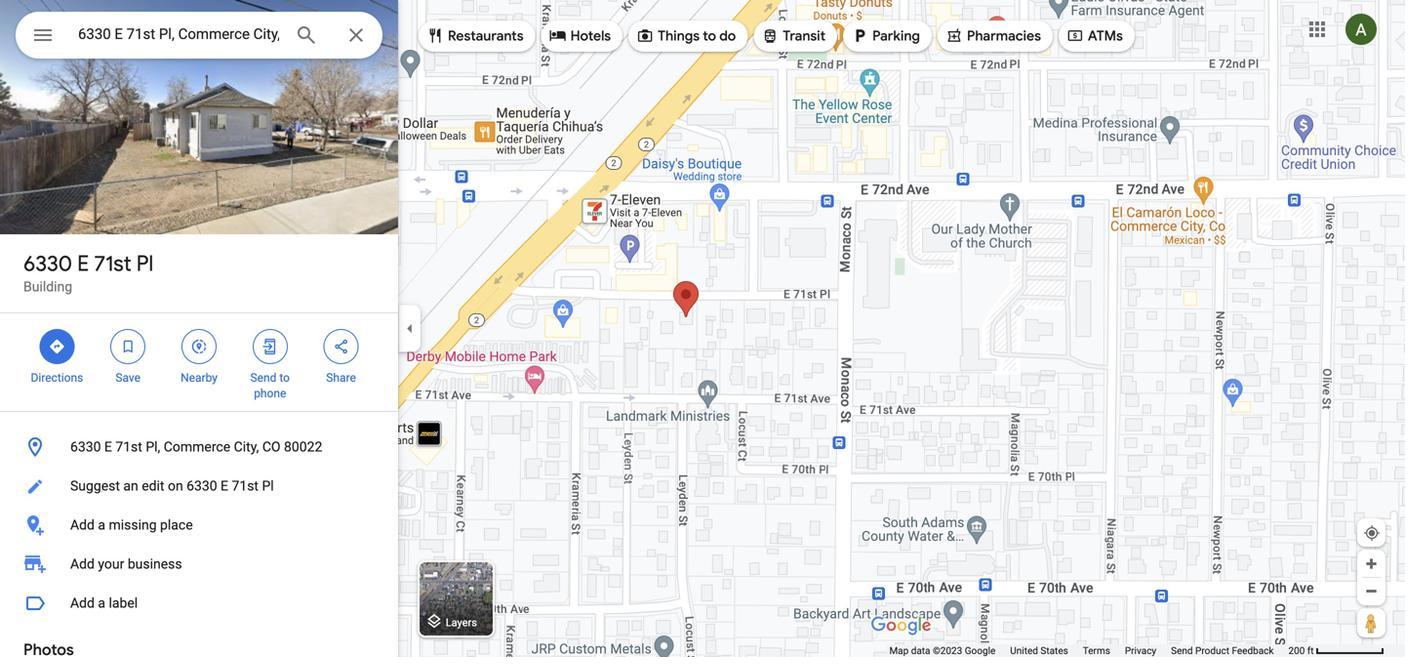 Task type: vqa. For each thing, say whether or not it's contained in the screenshot.


Task type: describe. For each thing, give the bounding box(es) containing it.
pl inside 6330 e 71st pl building
[[136, 250, 153, 277]]

google
[[965, 645, 996, 657]]

city,
[[234, 439, 259, 455]]

pl,
[[146, 439, 160, 455]]

send for send product feedback
[[1172, 645, 1194, 657]]

pl inside suggest an edit on 6330 e 71st pl button
[[262, 478, 274, 494]]

ft
[[1308, 645, 1315, 657]]

nearby
[[181, 371, 218, 385]]

edit
[[142, 478, 165, 494]]


[[762, 25, 779, 46]]

e inside button
[[221, 478, 228, 494]]

 transit
[[762, 25, 826, 46]]

collapse side panel image
[[399, 318, 421, 339]]

200 ft button
[[1289, 645, 1385, 657]]

6330 e 71st pl building
[[23, 250, 153, 295]]

6330 inside button
[[187, 478, 217, 494]]

 pharmacies
[[946, 25, 1042, 46]]

add a label
[[70, 595, 138, 611]]

 hotels
[[549, 25, 611, 46]]

add for add a missing place
[[70, 517, 95, 533]]

product
[[1196, 645, 1230, 657]]

6330 e 71st pl, commerce city, co 80022
[[70, 439, 323, 455]]

map data ©2023 google
[[890, 645, 996, 657]]

show your location image
[[1364, 524, 1382, 542]]

send for send to phone
[[250, 371, 277, 385]]


[[190, 336, 208, 357]]

parking
[[873, 27, 921, 45]]

layers
[[446, 616, 477, 629]]

6330 for pl,
[[70, 439, 101, 455]]

zoom in image
[[1365, 557, 1380, 571]]


[[549, 25, 567, 46]]


[[1067, 25, 1085, 46]]

restaurants
[[448, 27, 524, 45]]

save
[[116, 371, 141, 385]]

to inside send to phone
[[280, 371, 290, 385]]

none field inside 6330 e 71st pl, commerce city, co 80022 field
[[78, 22, 279, 46]]


[[946, 25, 964, 46]]

co
[[262, 439, 281, 455]]

suggest an edit on 6330 e 71st pl button
[[0, 467, 398, 506]]

an
[[123, 478, 138, 494]]

©2023
[[933, 645, 963, 657]]

your
[[98, 556, 124, 572]]

200
[[1289, 645, 1306, 657]]

6330 e 71st pl main content
[[0, 0, 398, 657]]

label
[[109, 595, 138, 611]]

footer inside google maps element
[[890, 644, 1289, 657]]

71st for pl
[[94, 250, 131, 277]]

6330 e 71st pl, commerce city, co 80022 button
[[0, 428, 398, 467]]



Task type: locate. For each thing, give the bounding box(es) containing it.

[[48, 336, 66, 357]]

71st left pl,
[[116, 439, 142, 455]]

0 horizontal spatial send
[[250, 371, 277, 385]]

1 add from the top
[[70, 517, 95, 533]]

add left your
[[70, 556, 95, 572]]

1 horizontal spatial send
[[1172, 645, 1194, 657]]

71st down city,
[[232, 478, 259, 494]]

business
[[128, 556, 182, 572]]

add a missing place
[[70, 517, 193, 533]]

71st inside button
[[116, 439, 142, 455]]

pharmacies
[[968, 27, 1042, 45]]

send to phone
[[250, 371, 290, 400]]

place
[[160, 517, 193, 533]]

building
[[23, 279, 72, 295]]

footer
[[890, 644, 1289, 657]]

to
[[703, 27, 717, 45], [280, 371, 290, 385]]

states
[[1041, 645, 1069, 657]]

united
[[1011, 645, 1039, 657]]

to up the phone
[[280, 371, 290, 385]]

e inside button
[[104, 439, 112, 455]]

show street view coverage image
[[1358, 608, 1386, 638]]

do
[[720, 27, 736, 45]]

0 vertical spatial 6330
[[23, 250, 72, 277]]

0 vertical spatial 71st
[[94, 250, 131, 277]]

71st
[[94, 250, 131, 277], [116, 439, 142, 455], [232, 478, 259, 494]]

1 vertical spatial add
[[70, 556, 95, 572]]

2 add from the top
[[70, 556, 95, 572]]


[[261, 336, 279, 357]]

on
[[168, 478, 183, 494]]

71st up 
[[94, 250, 131, 277]]

add for add your business
[[70, 556, 95, 572]]


[[851, 25, 869, 46]]

1 horizontal spatial to
[[703, 27, 717, 45]]

0 horizontal spatial pl
[[136, 250, 153, 277]]

add
[[70, 517, 95, 533], [70, 556, 95, 572], [70, 595, 95, 611]]

 atms
[[1067, 25, 1124, 46]]

terms button
[[1084, 644, 1111, 657]]

a left missing
[[98, 517, 105, 533]]

71st for pl,
[[116, 439, 142, 455]]


[[637, 25, 654, 46]]

feedback
[[1233, 645, 1275, 657]]

send product feedback button
[[1172, 644, 1275, 657]]


[[427, 25, 444, 46]]

add a label button
[[0, 584, 398, 623]]

e for pl
[[77, 250, 89, 277]]

send inside button
[[1172, 645, 1194, 657]]

add your business link
[[0, 545, 398, 584]]

google maps element
[[0, 0, 1406, 657]]

0 vertical spatial add
[[70, 517, 95, 533]]

71st inside button
[[232, 478, 259, 494]]

to inside  things to do
[[703, 27, 717, 45]]

1 vertical spatial to
[[280, 371, 290, 385]]

 parking
[[851, 25, 921, 46]]

 search field
[[16, 12, 383, 62]]

1 horizontal spatial e
[[104, 439, 112, 455]]

footer containing map data ©2023 google
[[890, 644, 1289, 657]]

missing
[[109, 517, 157, 533]]

privacy
[[1126, 645, 1157, 657]]

2 vertical spatial add
[[70, 595, 95, 611]]

2 vertical spatial 71st
[[232, 478, 259, 494]]

united states button
[[1011, 644, 1069, 657]]

0 vertical spatial e
[[77, 250, 89, 277]]

0 vertical spatial send
[[250, 371, 277, 385]]

1 vertical spatial a
[[98, 595, 105, 611]]

 things to do
[[637, 25, 736, 46]]


[[119, 336, 137, 357]]

pl down co
[[262, 478, 274, 494]]

6330 for pl
[[23, 250, 72, 277]]

transit
[[783, 27, 826, 45]]

2 a from the top
[[98, 595, 105, 611]]

1 a from the top
[[98, 517, 105, 533]]

80022
[[284, 439, 323, 455]]

6330 inside 6330 e 71st pl building
[[23, 250, 72, 277]]

actions for 6330 e 71st pl region
[[0, 313, 398, 411]]

terms
[[1084, 645, 1111, 657]]

e inside 6330 e 71st pl building
[[77, 250, 89, 277]]

6330 right on at bottom
[[187, 478, 217, 494]]

google account: angela cha  
(angela.cha@adept.ai) image
[[1346, 14, 1378, 45]]

1 horizontal spatial pl
[[262, 478, 274, 494]]

send up the phone
[[250, 371, 277, 385]]

send
[[250, 371, 277, 385], [1172, 645, 1194, 657]]

privacy button
[[1126, 644, 1157, 657]]

1 vertical spatial pl
[[262, 478, 274, 494]]

send product feedback
[[1172, 645, 1275, 657]]

6330 inside button
[[70, 439, 101, 455]]

e for pl,
[[104, 439, 112, 455]]


[[31, 21, 55, 49]]

0 horizontal spatial e
[[77, 250, 89, 277]]

1 vertical spatial send
[[1172, 645, 1194, 657]]

6330 up suggest
[[70, 439, 101, 455]]

0 vertical spatial pl
[[136, 250, 153, 277]]

send inside send to phone
[[250, 371, 277, 385]]

suggest an edit on 6330 e 71st pl
[[70, 478, 274, 494]]

 restaurants
[[427, 25, 524, 46]]

3 add from the top
[[70, 595, 95, 611]]

1 vertical spatial 71st
[[116, 439, 142, 455]]

to left do
[[703, 27, 717, 45]]

0 vertical spatial a
[[98, 517, 105, 533]]

0 horizontal spatial to
[[280, 371, 290, 385]]

2 vertical spatial 6330
[[187, 478, 217, 494]]

 button
[[16, 12, 70, 62]]

directions
[[31, 371, 83, 385]]

e
[[77, 250, 89, 277], [104, 439, 112, 455], [221, 478, 228, 494]]

add for add a label
[[70, 595, 95, 611]]

send left product
[[1172, 645, 1194, 657]]

a for label
[[98, 595, 105, 611]]

None field
[[78, 22, 279, 46]]

share
[[326, 371, 356, 385]]

data
[[912, 645, 931, 657]]

zoom out image
[[1365, 584, 1380, 599]]

6330
[[23, 250, 72, 277], [70, 439, 101, 455], [187, 478, 217, 494]]

200 ft
[[1289, 645, 1315, 657]]

a left label
[[98, 595, 105, 611]]

atms
[[1089, 27, 1124, 45]]

1 vertical spatial 6330
[[70, 439, 101, 455]]

add left label
[[70, 595, 95, 611]]

a for missing
[[98, 517, 105, 533]]

map
[[890, 645, 909, 657]]

things
[[658, 27, 700, 45]]

a
[[98, 517, 105, 533], [98, 595, 105, 611]]

add a missing place button
[[0, 506, 398, 545]]

6330 E 71st Pl, Commerce City, CO 80022 field
[[16, 12, 383, 59]]

hotels
[[571, 27, 611, 45]]

71st inside 6330 e 71st pl building
[[94, 250, 131, 277]]

suggest
[[70, 478, 120, 494]]

0 vertical spatial to
[[703, 27, 717, 45]]

2 vertical spatial e
[[221, 478, 228, 494]]

pl up 
[[136, 250, 153, 277]]

1 vertical spatial e
[[104, 439, 112, 455]]

add down suggest
[[70, 517, 95, 533]]

united states
[[1011, 645, 1069, 657]]

phone
[[254, 387, 286, 400]]

6330 up building
[[23, 250, 72, 277]]

commerce
[[164, 439, 231, 455]]

2 horizontal spatial e
[[221, 478, 228, 494]]


[[333, 336, 350, 357]]

pl
[[136, 250, 153, 277], [262, 478, 274, 494]]

add your business
[[70, 556, 182, 572]]



